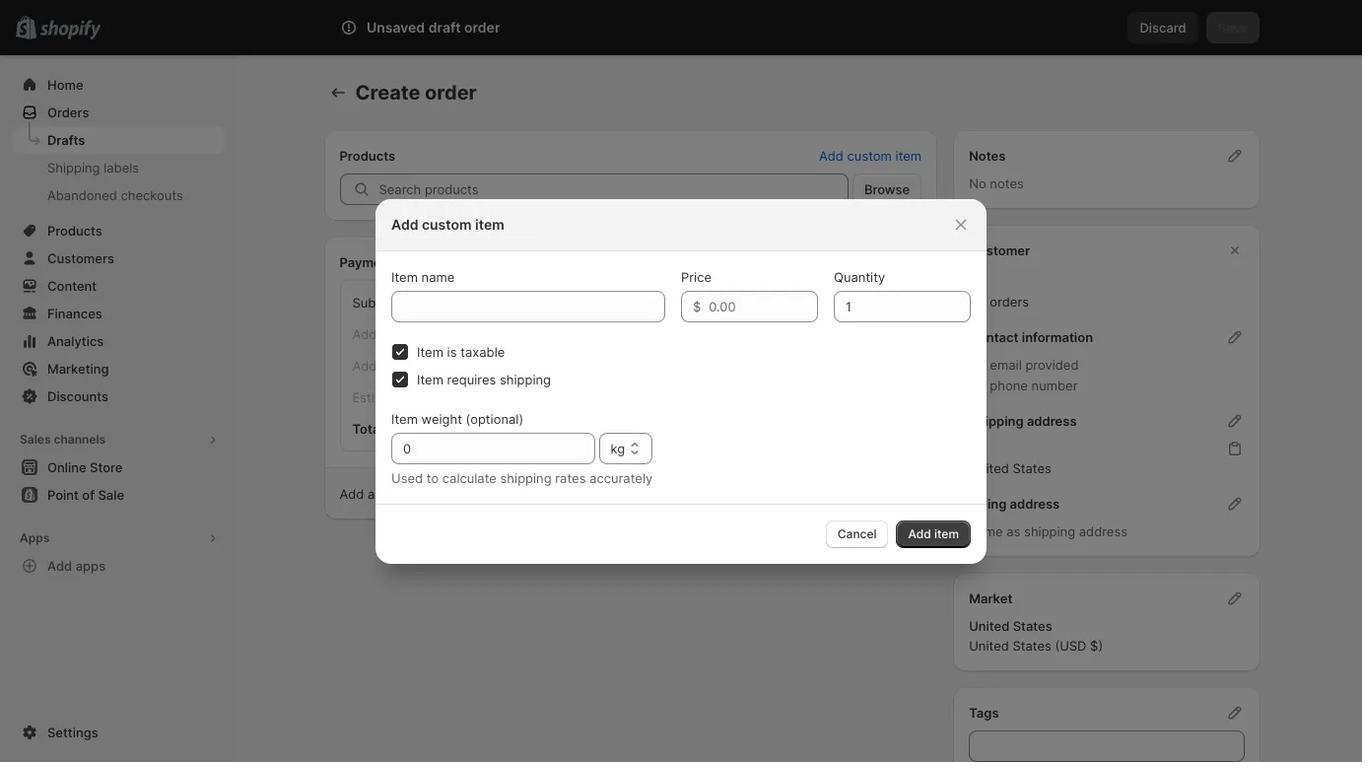 Task type: vqa. For each thing, say whether or not it's contained in the screenshot.
Discounts LINK
yes



Task type: describe. For each thing, give the bounding box(es) containing it.
settings
[[47, 725, 98, 741]]

labels
[[104, 160, 139, 176]]

payment
[[592, 486, 645, 502]]

1 vertical spatial order
[[425, 81, 477, 105]]

is
[[447, 344, 457, 359]]

$0.00
[[874, 295, 909, 311]]

3 states from the top
[[1013, 638, 1052, 654]]

item name
[[391, 269, 455, 284]]

1 vertical spatial shipping
[[501, 470, 552, 486]]

taxable
[[461, 344, 505, 359]]

used to calculate shipping rates accurately
[[391, 470, 653, 486]]

add custom item dialog
[[0, 199, 1363, 564]]

browse
[[865, 181, 910, 197]]

tags
[[970, 705, 999, 721]]

custom inside button
[[848, 148, 892, 164]]

item inside add custom item button
[[896, 148, 922, 164]]

discard link
[[1129, 12, 1199, 43]]

information
[[1022, 329, 1094, 345]]

draft
[[429, 19, 461, 35]]

search button
[[388, 12, 960, 43]]

contact information
[[970, 329, 1094, 345]]

item is taxable
[[417, 344, 505, 359]]

drafts link
[[12, 126, 225, 154]]

sales
[[20, 432, 51, 447]]

shipping for same as shipping address
[[1025, 524, 1076, 539]]

billing address
[[970, 496, 1060, 512]]

market
[[970, 591, 1013, 606]]

no email provided no phone number
[[970, 357, 1079, 393]]

payment
[[340, 254, 394, 270]]

discounts
[[47, 389, 108, 404]]

subtotal
[[353, 295, 403, 311]]

to inside dialog
[[427, 470, 439, 486]]

add custom item inside dialog
[[391, 215, 505, 232]]

0 horizontal spatial item
[[475, 215, 505, 232]]

1 vertical spatial calculate
[[445, 486, 500, 502]]

total
[[353, 421, 383, 437]]

united for united states united states (usd $)
[[970, 618, 1010, 634]]

unsaved draft order
[[367, 19, 500, 35]]

apps button
[[12, 525, 225, 552]]

add apps
[[47, 558, 106, 574]]

browse button
[[853, 174, 922, 205]]

orders
[[990, 294, 1030, 310]]

rates
[[555, 470, 586, 486]]

products
[[340, 148, 396, 164]]

cancel
[[838, 526, 877, 541]]

3 united from the top
[[970, 638, 1010, 654]]

customer
[[970, 243, 1031, 258]]

phone
[[990, 378, 1028, 393]]

apps
[[76, 558, 106, 574]]

item for item weight (optional)
[[391, 411, 418, 426]]

quantity
[[834, 269, 886, 284]]

used
[[391, 470, 423, 486]]

discounts link
[[12, 383, 225, 410]]

2 vertical spatial address
[[1080, 524, 1128, 539]]

name
[[422, 269, 455, 284]]

abandoned checkouts link
[[12, 181, 225, 209]]

weight
[[422, 411, 462, 426]]

discard
[[1140, 20, 1187, 35]]

orders
[[47, 105, 89, 120]]

orders link
[[12, 99, 225, 126]]

abandoned checkouts
[[47, 187, 183, 203]]

shipping labels link
[[12, 154, 225, 181]]

requires
[[447, 371, 496, 387]]

view
[[560, 486, 589, 502]]

add custom item button
[[808, 142, 934, 170]]

item for item name
[[391, 269, 418, 284]]

1 vertical spatial to
[[430, 486, 442, 502]]

calculate inside add custom item dialog
[[443, 470, 497, 486]]

united states united states (usd $)
[[970, 618, 1104, 654]]

no for no email provided no phone number
[[970, 357, 987, 373]]

no for no orders
[[970, 294, 987, 310]]



Task type: locate. For each thing, give the bounding box(es) containing it.
search
[[421, 20, 463, 35]]

add custom item up name
[[391, 215, 505, 232]]

custom up browse button
[[848, 148, 892, 164]]

kg
[[611, 440, 625, 456]]

product
[[379, 486, 426, 502]]

Item weight (optional) number field
[[391, 432, 566, 464]]

home
[[47, 77, 83, 93]]

shipping up "not"
[[500, 371, 551, 387]]

to right product
[[430, 486, 442, 502]]

apps
[[20, 531, 50, 545]]

shipping address
[[970, 413, 1077, 429]]

sales channels button
[[12, 426, 225, 454]]

order
[[464, 19, 500, 35], [425, 81, 477, 105]]

0 horizontal spatial custom
[[422, 215, 472, 232]]

1 horizontal spatial shipping
[[970, 413, 1024, 429]]

no for no notes
[[970, 176, 987, 191]]

shipping right as
[[1025, 524, 1076, 539]]

1 horizontal spatial item
[[896, 148, 922, 164]]

custom up name
[[422, 215, 472, 232]]

0 horizontal spatial shipping
[[47, 160, 100, 176]]

notes
[[990, 176, 1024, 191]]

item up weight
[[417, 371, 444, 387]]

item up browse
[[896, 148, 922, 164]]

to
[[427, 470, 439, 486], [430, 486, 442, 502]]

not calculated
[[529, 390, 617, 405]]

1 horizontal spatial custom
[[848, 148, 892, 164]]

Item name text field
[[391, 290, 666, 322]]

shipping labels
[[47, 160, 139, 176]]

item for item requires shipping
[[417, 371, 444, 387]]

0 vertical spatial address
[[1027, 413, 1077, 429]]

provided
[[1026, 357, 1079, 373]]

no left orders
[[970, 294, 987, 310]]

0 vertical spatial states
[[1013, 461, 1052, 476]]

states for united states
[[1013, 461, 1052, 476]]

0 vertical spatial order
[[464, 19, 500, 35]]

home link
[[12, 71, 225, 99]]

billing
[[970, 496, 1007, 512]]

drafts
[[47, 132, 85, 148]]

options.
[[648, 486, 697, 502]]

custom
[[848, 148, 892, 164], [422, 215, 472, 232]]

channels
[[54, 432, 106, 447]]

item
[[896, 148, 922, 164], [475, 215, 505, 232], [935, 526, 959, 541]]

add custom item
[[819, 148, 922, 164], [391, 215, 505, 232]]

create
[[355, 81, 420, 105]]

0 horizontal spatial add custom item
[[391, 215, 505, 232]]

item up item name text field
[[475, 215, 505, 232]]

calculate left total
[[445, 486, 500, 502]]

united
[[970, 461, 1010, 476], [970, 618, 1010, 634], [970, 638, 1010, 654]]

4 no from the top
[[970, 378, 987, 393]]

item inside add item button
[[935, 526, 959, 541]]

add item
[[909, 526, 959, 541]]

to right the used at the left of page
[[427, 470, 439, 486]]

2 united from the top
[[970, 618, 1010, 634]]

0 vertical spatial united
[[970, 461, 1010, 476]]

1 vertical spatial states
[[1013, 618, 1053, 634]]

2 horizontal spatial item
[[935, 526, 959, 541]]

settings link
[[12, 719, 225, 746]]

no
[[970, 176, 987, 191], [970, 294, 987, 310], [970, 357, 987, 373], [970, 378, 987, 393]]

unsaved
[[367, 19, 425, 35]]

order right create
[[425, 81, 477, 105]]

number
[[1032, 378, 1078, 393]]

item
[[391, 269, 418, 284], [417, 344, 444, 359], [417, 371, 444, 387], [391, 411, 418, 426]]

address for shipping address
[[1027, 413, 1077, 429]]

2 vertical spatial united
[[970, 638, 1010, 654]]

item for item is taxable
[[417, 344, 444, 359]]

0 vertical spatial calculate
[[443, 470, 497, 486]]

custom inside dialog
[[422, 215, 472, 232]]

no notes
[[970, 176, 1024, 191]]

same
[[970, 524, 1004, 539]]

states for united states united states (usd $)
[[1013, 618, 1053, 634]]

shipping for shipping address
[[970, 413, 1024, 429]]

email
[[990, 357, 1022, 373]]

states up billing address
[[1013, 461, 1052, 476]]

1 vertical spatial shipping
[[970, 413, 1024, 429]]

1 vertical spatial item
[[475, 215, 505, 232]]

calculate
[[443, 470, 497, 486], [445, 486, 500, 502]]

price
[[681, 269, 712, 284]]

item left is
[[417, 344, 444, 359]]

item left weight
[[391, 411, 418, 426]]

no orders
[[970, 294, 1030, 310]]

add a product to calculate total and view payment options.
[[340, 486, 697, 502]]

same as shipping address
[[970, 524, 1128, 539]]

$)
[[1091, 638, 1104, 654]]

add item button
[[897, 520, 971, 548]]

create order
[[355, 81, 477, 105]]

1 united from the top
[[970, 461, 1010, 476]]

no left email
[[970, 357, 987, 373]]

address down number
[[1027, 413, 1077, 429]]

shopify image
[[40, 20, 101, 40]]

add custom item inside button
[[819, 148, 922, 164]]

calculate down "item weight (optional)" number field
[[443, 470, 497, 486]]

states left (usd
[[1013, 638, 1052, 654]]

accurately
[[590, 470, 653, 486]]

item requires shipping
[[417, 371, 551, 387]]

item weight (optional)
[[391, 411, 524, 426]]

cancel button
[[826, 520, 889, 548]]

0 vertical spatial item
[[896, 148, 922, 164]]

abandoned
[[47, 187, 117, 203]]

shipping for item requires shipping
[[500, 371, 551, 387]]

0 vertical spatial shipping
[[500, 371, 551, 387]]

1 vertical spatial custom
[[422, 215, 472, 232]]

not
[[529, 390, 551, 405]]

2 vertical spatial shipping
[[1025, 524, 1076, 539]]

1 no from the top
[[970, 176, 987, 191]]

no left phone
[[970, 378, 987, 393]]

united states
[[970, 461, 1052, 476]]

no left notes
[[970, 176, 987, 191]]

0 vertical spatial shipping
[[47, 160, 100, 176]]

(optional)
[[466, 411, 524, 426]]

2 states from the top
[[1013, 618, 1053, 634]]

item left same
[[935, 526, 959, 541]]

1 states from the top
[[1013, 461, 1052, 476]]

1 vertical spatial united
[[970, 618, 1010, 634]]

0 vertical spatial custom
[[848, 148, 892, 164]]

total
[[503, 486, 531, 502]]

address for billing address
[[1010, 496, 1060, 512]]

2 vertical spatial item
[[935, 526, 959, 541]]

(usd
[[1056, 638, 1087, 654]]

shipping for shipping labels
[[47, 160, 100, 176]]

0 vertical spatial to
[[427, 470, 439, 486]]

shipping inside shipping labels link
[[47, 160, 100, 176]]

order right draft
[[464, 19, 500, 35]]

item left name
[[391, 269, 418, 284]]

as
[[1007, 524, 1021, 539]]

calculated
[[555, 390, 617, 405]]

contact
[[970, 329, 1019, 345]]

1 horizontal spatial add custom item
[[819, 148, 922, 164]]

3 no from the top
[[970, 357, 987, 373]]

add apps button
[[12, 552, 225, 580]]

2 vertical spatial states
[[1013, 638, 1052, 654]]

0 vertical spatial add custom item
[[819, 148, 922, 164]]

shipping down drafts
[[47, 160, 100, 176]]

sales channels
[[20, 432, 106, 447]]

add custom item up browse button
[[819, 148, 922, 164]]

1 vertical spatial address
[[1010, 496, 1060, 512]]

and
[[534, 486, 557, 502]]

2 no from the top
[[970, 294, 987, 310]]

a
[[368, 486, 375, 502]]

shipping down phone
[[970, 413, 1024, 429]]

shipping up add a product to calculate total and view payment options.
[[501, 470, 552, 486]]

notes
[[970, 148, 1006, 164]]

states
[[1013, 461, 1052, 476], [1013, 618, 1053, 634], [1013, 638, 1052, 654]]

add
[[819, 148, 844, 164], [391, 215, 419, 232], [340, 486, 364, 502], [909, 526, 932, 541], [47, 558, 72, 574]]

united for united states
[[970, 461, 1010, 476]]

1 vertical spatial add custom item
[[391, 215, 505, 232]]

shipping
[[47, 160, 100, 176], [970, 413, 1024, 429]]

checkouts
[[121, 187, 183, 203]]

address up same as shipping address
[[1010, 496, 1060, 512]]

address right as
[[1080, 524, 1128, 539]]

states down same as shipping address
[[1013, 618, 1053, 634]]

address
[[1027, 413, 1077, 429], [1010, 496, 1060, 512], [1080, 524, 1128, 539]]



